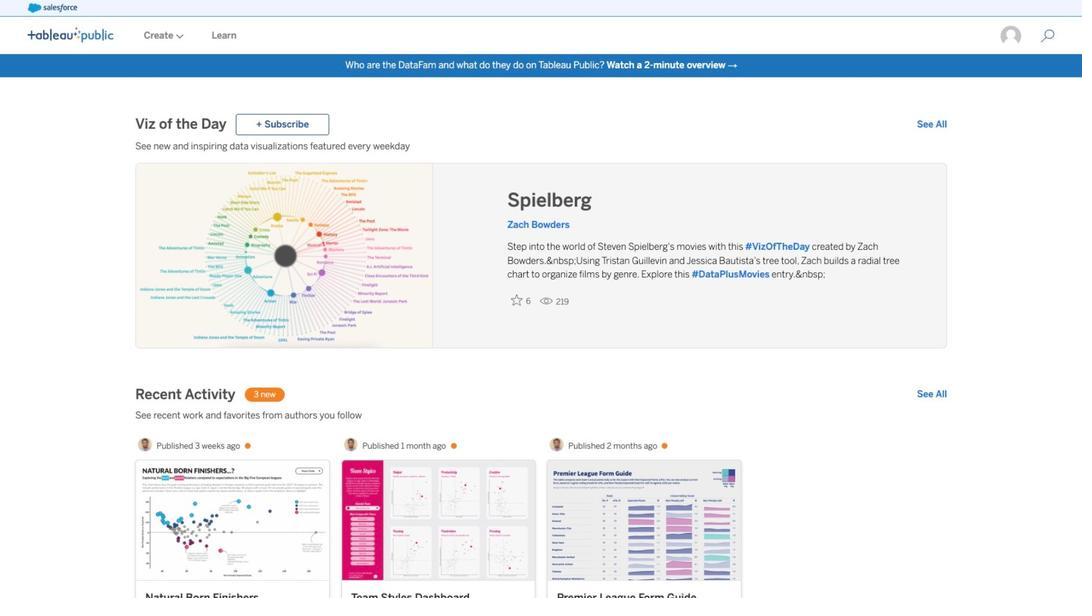 Task type: describe. For each thing, give the bounding box(es) containing it.
ben norland image
[[550, 438, 564, 452]]

go to search image
[[1028, 29, 1069, 43]]

see all viz of the day element
[[918, 118, 948, 132]]

create image
[[173, 34, 184, 39]]

gary.orlando image
[[1001, 25, 1023, 47]]

Add Favorite button
[[508, 292, 536, 310]]

tableau public viz of the day image
[[136, 164, 433, 350]]

see recent work and favorites from authors you follow element
[[135, 409, 948, 423]]

2 workbook thumbnail image from the left
[[342, 461, 535, 581]]



Task type: locate. For each thing, give the bounding box(es) containing it.
workbook thumbnail image
[[136, 461, 329, 581], [342, 461, 535, 581], [548, 461, 741, 581]]

ben norland image
[[138, 438, 152, 452], [344, 438, 358, 452]]

3 workbook thumbnail image from the left
[[548, 461, 741, 581]]

1 workbook thumbnail image from the left
[[136, 461, 329, 581]]

logo image
[[28, 27, 114, 42]]

0 horizontal spatial ben norland image
[[138, 438, 152, 452]]

salesforce logo image
[[28, 3, 78, 13]]

2 horizontal spatial workbook thumbnail image
[[548, 461, 741, 581]]

1 horizontal spatial ben norland image
[[344, 438, 358, 452]]

ben norland image for third 'workbook thumbnail' from the right
[[138, 438, 152, 452]]

recent activity heading
[[135, 386, 236, 405]]

2 ben norland image from the left
[[344, 438, 358, 452]]

ben norland image for second 'workbook thumbnail' from left
[[344, 438, 358, 452]]

see new and inspiring data visualizations featured every weekday element
[[135, 140, 948, 154]]

1 horizontal spatial workbook thumbnail image
[[342, 461, 535, 581]]

0 horizontal spatial workbook thumbnail image
[[136, 461, 329, 581]]

viz of the day heading
[[135, 116, 227, 134]]

see all recent activity element
[[918, 388, 948, 402]]

add favorite image
[[511, 295, 523, 307]]

1 ben norland image from the left
[[138, 438, 152, 452]]



Task type: vqa. For each thing, say whether or not it's contained in the screenshot.
Show/Hide Cards icon
no



